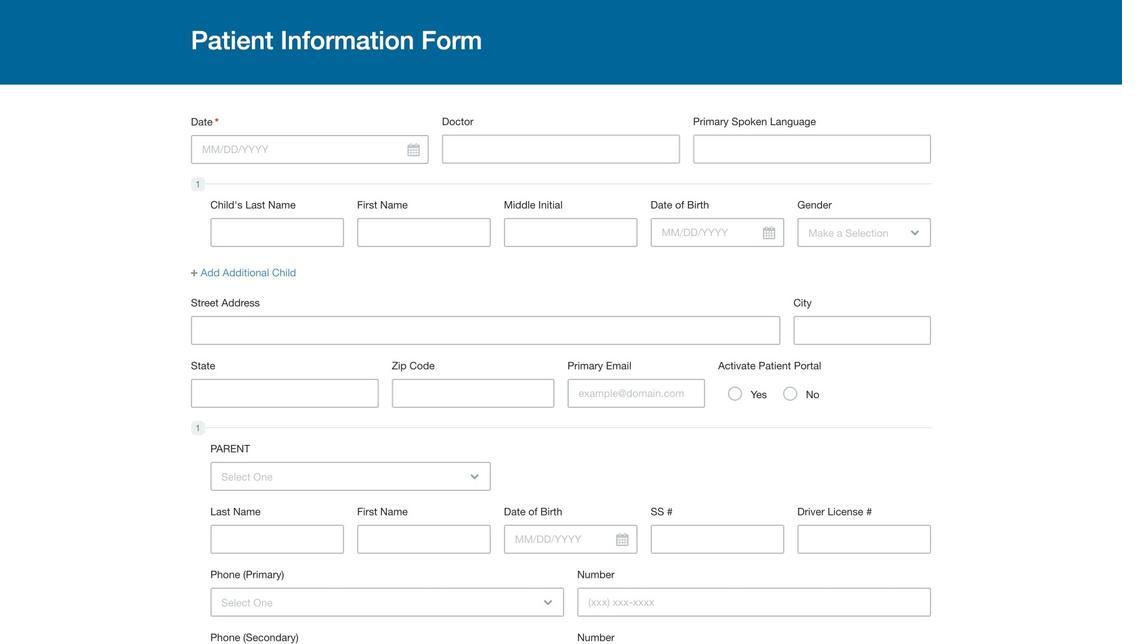 Task type: vqa. For each thing, say whether or not it's contained in the screenshot.
the leftmost Mm/Dd/Yyyy Text Box
yes



Task type: describe. For each thing, give the bounding box(es) containing it.
1 vertical spatial mm/dd/yyyy text field
[[504, 525, 638, 554]]

MM/DD/YYYY text field
[[651, 218, 784, 247]]

(xxx) xxx-xxxx number field
[[577, 588, 931, 617]]



Task type: locate. For each thing, give the bounding box(es) containing it.
None text field
[[693, 135, 931, 164], [504, 218, 638, 247], [210, 525, 344, 554], [357, 525, 491, 554], [651, 525, 784, 554], [797, 525, 931, 554], [693, 135, 931, 164], [504, 218, 638, 247], [210, 525, 344, 554], [357, 525, 491, 554], [651, 525, 784, 554], [797, 525, 931, 554]]

1 horizontal spatial mm/dd/yyyy text field
[[504, 525, 638, 554]]

example@domain.com text field
[[568, 379, 705, 408]]

0 vertical spatial mm/dd/yyyy text field
[[191, 135, 429, 164]]

MM/DD/YYYY text field
[[191, 135, 429, 164], [504, 525, 638, 554]]

0 horizontal spatial mm/dd/yyyy text field
[[191, 135, 429, 164]]

None text field
[[442, 135, 680, 164], [210, 218, 344, 247], [357, 218, 491, 247], [191, 316, 781, 345], [794, 316, 931, 345], [191, 379, 379, 408], [392, 379, 555, 408], [442, 135, 680, 164], [210, 218, 344, 247], [357, 218, 491, 247], [191, 316, 781, 345], [794, 316, 931, 345], [191, 379, 379, 408], [392, 379, 555, 408]]



